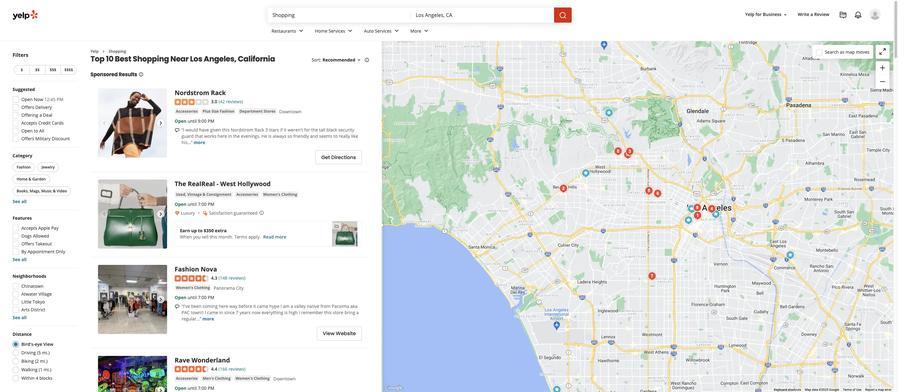 Task type: describe. For each thing, give the bounding box(es) containing it.
0 vertical spatial nordstrom
[[175, 89, 209, 97]]

zoom in image
[[880, 64, 887, 72]]

a for write
[[811, 11, 814, 17]]

1 vertical spatial nordstrom rack image
[[686, 203, 699, 216]]

men's clothing link
[[202, 376, 232, 382]]

1 horizontal spatial came
[[257, 304, 268, 310]]

24 chevron down v2 image for restaurants
[[298, 27, 305, 35]]

offers for offers takeout
[[21, 241, 34, 247]]

accessories button for nordstrom rack
[[175, 108, 199, 115]]

remember
[[301, 310, 323, 316]]

mi.) for biking (2 mi.)
[[40, 359, 48, 365]]

so
[[288, 133, 293, 139]]

department stores link
[[238, 108, 277, 115]]

offering a deal
[[21, 112, 52, 118]]

biking
[[21, 359, 34, 365]]

1 horizontal spatial shopping
[[133, 54, 169, 64]]

and
[[310, 133, 318, 139]]

valley
[[294, 304, 306, 310]]

$$ button
[[29, 65, 45, 75]]

review
[[815, 11, 830, 17]]

plus size fashion
[[203, 109, 235, 114]]

satisfaction guaranteed
[[209, 210, 258, 216]]

within 4 blocks
[[21, 376, 52, 382]]

data
[[813, 389, 819, 392]]

home & garden button
[[13, 175, 50, 184]]

military
[[35, 136, 51, 142]]

arts district
[[21, 307, 45, 313]]

to inside group
[[34, 128, 38, 134]]

nordstrom rack
[[175, 89, 226, 97]]

allowed
[[33, 233, 49, 239]]

more inside 'earn up to $350 extra when you sell this month. terms apply. read more'
[[275, 234, 287, 240]]

lovestitch image
[[710, 208, 723, 221]]

open until 9:00 pm
[[175, 118, 215, 124]]

until for rave
[[188, 386, 197, 392]]

blvd image
[[551, 384, 564, 393]]

fashion nova link
[[175, 265, 217, 274]]

hollywood
[[238, 180, 271, 188]]

offers for offers military discount
[[21, 136, 34, 142]]

1 vertical spatial the
[[233, 133, 240, 139]]

chinatown
[[21, 284, 43, 290]]

memento mori image
[[622, 149, 635, 161]]

1 vertical spatial women's clothing
[[176, 285, 210, 291]]

biking (2 mi.)
[[21, 359, 48, 365]]

4
[[36, 376, 38, 382]]

$$$$
[[64, 67, 73, 73]]

get directions
[[322, 154, 356, 161]]

google
[[830, 389, 840, 392]]

store
[[333, 310, 344, 316]]

clothing for women's clothing "link" corresponding to accessories
[[282, 192, 297, 197]]

garden
[[32, 177, 46, 182]]

pm for rave
[[208, 386, 215, 392]]

been
[[191, 304, 202, 310]]

0 horizontal spatial nordstrom rack image
[[98, 89, 167, 158]]

7:00 for realreal
[[198, 202, 207, 208]]

suggested
[[13, 86, 35, 92]]

always
[[273, 133, 287, 139]]

size
[[212, 109, 219, 114]]

see all for chinatown
[[13, 315, 27, 321]]

1 vertical spatial accessories link
[[235, 192, 260, 198]]

given
[[210, 127, 221, 133]]

1 vertical spatial 16 info v2 image
[[139, 72, 144, 77]]

24 chevron down v2 image for home services
[[347, 27, 354, 35]]

works
[[204, 133, 217, 139]]

0 vertical spatial rave wonderland image
[[683, 214, 695, 227]]

his…"
[[182, 140, 193, 146]]

search image
[[559, 12, 567, 19]]

0 vertical spatial 16 info v2 image
[[365, 58, 370, 63]]

projects image
[[840, 11, 848, 19]]

drip la image
[[624, 146, 637, 158]]

clothing for women's clothing "link" associated with men's clothing
[[254, 376, 270, 382]]

vans image
[[692, 210, 705, 222]]

k-star music image
[[652, 188, 665, 200]]

open for the
[[175, 202, 187, 208]]

open for nordstrom
[[175, 118, 187, 124]]

report
[[866, 389, 875, 392]]

plus
[[203, 109, 211, 114]]

notifications image
[[855, 11, 863, 19]]

downtown for nordstrom rack
[[279, 109, 302, 115]]

accepts for accepts apple pay
[[21, 225, 37, 231]]

0 horizontal spatial rack
[[211, 89, 226, 97]]

sell
[[202, 234, 209, 240]]

slideshow element for nordstrom rack
[[98, 89, 167, 158]]

group containing features
[[11, 215, 78, 263]]

3.0 link
[[211, 98, 218, 105]]

next image for "i would have given this nordstrom rack 3 stars if it weren't for the tall black security guard that works here in the evenings. he is always so friendly and seems to really like his…"
[[157, 120, 165, 127]]

open until 7:00 pm for nova
[[175, 295, 215, 301]]

1 vertical spatial rave wonderland image
[[98, 356, 167, 393]]

slideshow element for the realreal - west hollywood
[[98, 180, 167, 249]]

yelp for yelp link
[[91, 49, 99, 54]]

for inside button
[[756, 11, 762, 17]]

pm right '12:45'
[[57, 97, 63, 102]]

option group containing distance
[[11, 332, 78, 384]]

only
[[56, 249, 65, 255]]

map data ©2023 google
[[806, 389, 840, 392]]

open now 12:45 pm
[[21, 97, 63, 102]]

2 horizontal spatial i
[[299, 310, 300, 316]]

walking
[[21, 367, 38, 373]]

1 vertical spatial women's
[[176, 285, 193, 291]]

previous image for nordstrom rack
[[101, 120, 108, 127]]

yelp link
[[91, 49, 99, 54]]

town!!
[[191, 310, 204, 316]]

4.3 link
[[211, 275, 218, 282]]

1 see all button from the top
[[13, 199, 27, 205]]

used, vintage & consignment link
[[175, 192, 233, 198]]

user actions element
[[741, 8, 890, 47]]

3 star rating image
[[175, 99, 209, 105]]

10
[[106, 54, 114, 64]]

women's clothing for accessories
[[263, 192, 297, 197]]

(166 reviews)
[[219, 367, 246, 372]]

you
[[193, 234, 201, 240]]

report a map error
[[866, 389, 892, 392]]

get directions link
[[316, 151, 362, 164]]

earn up to $350 extra when you sell this month. terms apply. read more
[[180, 228, 287, 240]]

reviews) for fashion nova
[[229, 275, 246, 281]]

business
[[764, 11, 782, 17]]

next image for the realreal - west hollywood
[[157, 211, 165, 218]]

home for home services
[[315, 28, 328, 34]]

0 horizontal spatial i
[[205, 310, 206, 316]]

black
[[327, 127, 337, 133]]

a down aka
[[357, 310, 359, 316]]

apple
[[38, 225, 50, 231]]

dogs
[[21, 233, 32, 239]]

open for fashion
[[175, 295, 187, 301]]

regular…"
[[182, 316, 201, 322]]

appointment
[[28, 249, 55, 255]]

until for nordstrom
[[188, 118, 197, 124]]

women's clothing button for accessories
[[262, 192, 299, 198]]

map for error
[[879, 389, 885, 392]]

16 chevron right v2 image
[[101, 49, 106, 54]]

7
[[236, 310, 239, 316]]

women's for men's clothing
[[236, 376, 253, 382]]

$$$$ button
[[61, 65, 77, 75]]

the realreal - west hollywood
[[175, 180, 271, 188]]

keyboard shortcuts button
[[775, 388, 802, 393]]

(42
[[219, 99, 225, 105]]

all for accepts apple pay
[[21, 257, 27, 263]]

women's for accessories
[[263, 192, 281, 197]]

1 vertical spatial women's clothing button
[[175, 285, 211, 291]]

(42 reviews) link
[[219, 98, 243, 105]]

like
[[351, 133, 358, 139]]

1 vertical spatial accessories button
[[235, 192, 260, 198]]

eye
[[35, 342, 42, 348]]

1 see all from the top
[[13, 199, 27, 205]]

tall
[[319, 127, 326, 133]]

california
[[238, 54, 275, 64]]

4.3 star rating image
[[175, 276, 209, 282]]

panorama city
[[214, 285, 244, 291]]

mi.) for driving (5 mi.)
[[42, 350, 50, 356]]

(148 reviews) link
[[219, 275, 246, 282]]

1 vertical spatial women's clothing link
[[175, 285, 211, 291]]

map for moves
[[846, 49, 856, 55]]

1 horizontal spatial i
[[281, 304, 282, 310]]

16 satisfactions guaranteed v2 image
[[203, 211, 208, 216]]

rave
[[175, 356, 190, 365]]

a right am
[[291, 304, 293, 310]]

$$$
[[50, 67, 56, 73]]

see for chinatown
[[13, 315, 20, 321]]

high
[[289, 310, 298, 316]]

accessories for rave wonderland
[[176, 376, 198, 382]]

department
[[240, 109, 263, 114]]

atwater village
[[21, 291, 52, 297]]

yelp for yelp for business
[[746, 11, 755, 17]]

0 horizontal spatial shopping
[[109, 49, 126, 54]]

map region
[[335, 9, 898, 393]]

stores
[[264, 109, 276, 114]]

aka
[[351, 304, 358, 310]]

the library store image
[[692, 202, 704, 214]]

open left "all"
[[21, 128, 33, 134]]

open until 7:00 pm for realreal
[[175, 202, 215, 208]]

now
[[34, 97, 43, 102]]

16 chevron down v2 image for yelp for business
[[783, 12, 789, 17]]

auto services link
[[359, 23, 406, 41]]

here inside the "i've been coming here way before it came hype i am a valley native from pacoima aka pac town!! i came in since 7 years now everything is high i remember this store bring a regular…"
[[219, 304, 228, 310]]

in for nordstrom rack
[[228, 133, 232, 139]]

men's clothing
[[203, 376, 231, 382]]

a for offering
[[39, 112, 42, 118]]

zoom out image
[[880, 78, 887, 86]]

driving
[[21, 350, 36, 356]]

1 vertical spatial came
[[207, 310, 218, 316]]

more
[[411, 28, 422, 34]]

home services
[[315, 28, 346, 34]]

view inside "link"
[[323, 331, 335, 338]]

tokyo
[[33, 299, 45, 305]]

in for fashion nova
[[220, 310, 223, 316]]

luxury
[[181, 210, 195, 216]]

accessories link for nordstrom rack
[[175, 108, 199, 115]]

previous image for "i've been coming here way before it came hype i am a valley native from pacoima aka pac town!! i came in since 7 years now everything is high i remember this store bring a regular…"
[[101, 296, 108, 304]]

mi.) for walking (1 mi.)
[[44, 367, 51, 373]]



Task type: vqa. For each thing, say whether or not it's contained in the screenshot.
the bottom View
yes



Task type: locate. For each thing, give the bounding box(es) containing it.
7:00 for wonderland
[[198, 386, 207, 392]]

clothing for men's clothing 'link'
[[215, 376, 231, 382]]

24 chevron down v2 image right 'auto services' on the left top
[[393, 27, 401, 35]]

& right vintage
[[203, 192, 206, 197]]

1 horizontal spatial view
[[323, 331, 335, 338]]

3 offers from the top
[[21, 241, 34, 247]]

little tokyo
[[21, 299, 45, 305]]

2 vertical spatial women's clothing
[[236, 376, 270, 382]]

all for chinatown
[[21, 315, 27, 321]]

until up the been
[[188, 295, 197, 301]]

1 horizontal spatial map
[[879, 389, 885, 392]]

1 horizontal spatial rave wonderland image
[[683, 214, 695, 227]]

services for auto services
[[375, 28, 392, 34]]

accessories button down the 4.4 star rating image
[[175, 376, 199, 382]]

open until 7:00 pm down vintage
[[175, 202, 215, 208]]

0 horizontal spatial the realreal - west hollywood image
[[98, 180, 167, 249]]

16 speech v2 image
[[175, 128, 180, 133]]

3 slideshow element from the top
[[98, 265, 167, 335]]

in inside the "i've been coming here way before it came hype i am a valley native from pacoima aka pac town!! i came in since 7 years now everything is high i remember this store bring a regular…"
[[220, 310, 223, 316]]

1 all from the top
[[21, 199, 27, 205]]

1 horizontal spatial nordstrom
[[231, 127, 254, 133]]

more right read at bottom
[[275, 234, 287, 240]]

0 vertical spatial offers
[[21, 104, 34, 110]]

here up since at the left bottom of page
[[219, 304, 228, 310]]

the up and
[[312, 127, 318, 133]]

terms inside 'earn up to $350 extra when you sell this month. terms apply. read more'
[[235, 234, 247, 240]]

0 vertical spatial the
[[312, 127, 318, 133]]

1 see from the top
[[13, 199, 20, 205]]

previous image for the realreal - west hollywood
[[101, 211, 108, 218]]

see all down books,
[[13, 199, 27, 205]]

i left am
[[281, 304, 282, 310]]

0 vertical spatial yelp
[[746, 11, 755, 17]]

a left deal
[[39, 112, 42, 118]]

open up 16 luxury v2 image
[[175, 202, 187, 208]]

open until 7:00 pm down men's
[[175, 386, 215, 392]]

until up would on the left
[[188, 118, 197, 124]]

2 open until 7:00 pm from the top
[[175, 295, 215, 301]]

until down the 4.4 star rating image
[[188, 386, 197, 392]]

error
[[886, 389, 892, 392]]

previous image
[[101, 296, 108, 304], [101, 387, 108, 393]]

fashion inside button
[[220, 109, 235, 114]]

is inside "i would have given this nordstrom rack 3 stars if it weren't for the tall black security guard that works here in the evenings. he is always so friendly and seems to really like his…"
[[269, 133, 272, 139]]

1 horizontal spatial it
[[284, 127, 287, 133]]

7:00 for nova
[[198, 295, 207, 301]]

this inside the "i've been coming here way before it came hype i am a valley native from pacoima aka pac town!! i came in since 7 years now everything is high i remember this store bring a regular…"
[[324, 310, 332, 316]]

see up neighborhoods
[[13, 257, 20, 263]]

home & garden
[[17, 177, 46, 182]]

pm for the
[[208, 202, 215, 208]]

2 services from the left
[[375, 28, 392, 34]]

2 none field from the left
[[416, 12, 549, 19]]

mi.) right (1
[[44, 367, 51, 373]]

bring
[[345, 310, 356, 316]]

option group
[[11, 332, 78, 384]]

0 vertical spatial came
[[257, 304, 268, 310]]

category
[[13, 153, 32, 159]]

24 chevron down v2 image
[[298, 27, 305, 35], [347, 27, 354, 35], [393, 27, 401, 35], [423, 27, 430, 35]]

1 accepts from the top
[[21, 120, 37, 126]]

see for accepts apple pay
[[13, 257, 20, 263]]

more down town!!
[[203, 316, 214, 322]]

accessories link for rave wonderland
[[175, 376, 199, 382]]

yelp inside button
[[746, 11, 755, 17]]

yelp left 16 chevron right v2 image
[[91, 49, 99, 54]]

see all button for accepts apple pay
[[13, 257, 27, 263]]

until for fashion
[[188, 295, 197, 301]]

maria w. image
[[870, 8, 882, 20]]

a inside group
[[39, 112, 42, 118]]

1 vertical spatial previous image
[[101, 211, 108, 218]]

pm down men's
[[208, 386, 215, 392]]

for left business
[[756, 11, 762, 17]]

16 chevron down v2 image inside recommended popup button
[[357, 58, 362, 63]]

24 chevron down v2 image for more
[[423, 27, 430, 35]]

open up 16 speech v2 icon
[[175, 295, 187, 301]]

1 vertical spatial accessories
[[237, 192, 258, 197]]

16 speech v2 image
[[175, 305, 180, 310]]

women's clothing link
[[262, 192, 299, 198], [175, 285, 211, 291], [235, 376, 271, 382]]

women's down 4.3 star rating image
[[176, 285, 193, 291]]

here inside "i would have given this nordstrom rack 3 stars if it weren't for the tall black security guard that works here in the evenings. he is always so friendly and seems to really like his…"
[[218, 133, 227, 139]]

mi.)
[[42, 350, 50, 356], [40, 359, 48, 365], [44, 367, 51, 373]]

1 vertical spatial downtown
[[274, 376, 296, 382]]

1 until from the top
[[188, 118, 197, 124]]

auto services
[[364, 28, 392, 34]]

4 until from the top
[[188, 386, 197, 392]]

this down $350
[[210, 234, 217, 240]]

previous image
[[101, 120, 108, 127], [101, 211, 108, 218]]

fashion nova image
[[98, 265, 167, 335]]

1 horizontal spatial 16 chevron down v2 image
[[783, 12, 789, 17]]

reviews) right '(166'
[[229, 367, 246, 372]]

1 vertical spatial 16 chevron down v2 image
[[357, 58, 362, 63]]

i down coming on the left bottom of page
[[205, 310, 206, 316]]

it up now
[[254, 304, 256, 310]]

jewelry
[[42, 165, 55, 170]]

accessories link down the 4.4 star rating image
[[175, 376, 199, 382]]

2 previous image from the top
[[101, 211, 108, 218]]

until for the
[[188, 202, 197, 208]]

stars
[[269, 127, 279, 133]]

1 vertical spatial nordstrom
[[231, 127, 254, 133]]

2 slideshow element from the top
[[98, 180, 167, 249]]

0 horizontal spatial rave wonderland image
[[98, 356, 167, 393]]

accessories down 3 star rating image
[[176, 109, 198, 114]]

used, vintage & consignment
[[176, 192, 232, 197]]

open for rave
[[175, 386, 187, 392]]

3 see all button from the top
[[13, 315, 27, 321]]

everything
[[262, 310, 284, 316]]

4 slideshow element from the top
[[98, 356, 167, 393]]

since
[[224, 310, 235, 316]]

0 horizontal spatial map
[[846, 49, 856, 55]]

16 info v2 image
[[365, 58, 370, 63], [139, 72, 144, 77]]

1 slideshow element from the top
[[98, 89, 167, 158]]

see all button
[[13, 199, 27, 205], [13, 257, 27, 263], [13, 315, 27, 321]]

before
[[239, 304, 252, 310]]

fashion inside button
[[17, 165, 31, 170]]

fashion down (42 reviews)
[[220, 109, 235, 114]]

2 see all from the top
[[13, 257, 27, 263]]

1 vertical spatial see
[[13, 257, 20, 263]]

google image
[[384, 385, 405, 393]]

16 chevron down v2 image inside the yelp for business button
[[783, 12, 789, 17]]

more link down town!!
[[203, 316, 214, 322]]

2 vertical spatial more
[[203, 316, 214, 322]]

it inside "i would have given this nordstrom rack 3 stars if it weren't for the tall black security guard that works here in the evenings. he is always so friendly and seems to really like his…"
[[284, 127, 287, 133]]

1 vertical spatial yelp
[[91, 49, 99, 54]]

0 vertical spatial rack
[[211, 89, 226, 97]]

the left evenings.
[[233, 133, 240, 139]]

accepts up the dogs
[[21, 225, 37, 231]]

1 next image from the top
[[157, 211, 165, 218]]

women's clothing link for accessories
[[262, 192, 299, 198]]

0 horizontal spatial services
[[329, 28, 346, 34]]

0 vertical spatial home
[[315, 28, 328, 34]]

1 horizontal spatial women's
[[236, 376, 253, 382]]

women's clothing
[[263, 192, 297, 197], [176, 285, 210, 291], [236, 376, 270, 382]]

la fashion district image
[[692, 210, 705, 222]]

2 vertical spatial women's clothing button
[[235, 376, 271, 382]]

24 chevron down v2 image for auto services
[[393, 27, 401, 35]]

services right auto
[[375, 28, 392, 34]]

group containing neighborhoods
[[11, 274, 78, 321]]

la la land image
[[612, 145, 625, 158]]

see all button down by
[[13, 257, 27, 263]]

1 vertical spatial it
[[254, 304, 256, 310]]

department stores button
[[238, 108, 277, 115]]

"i
[[182, 127, 184, 133]]

directions
[[332, 154, 356, 161]]

(1
[[39, 367, 43, 373]]

this inside "i would have given this nordstrom rack 3 stars if it weren't for the tall black security guard that works here in the evenings. he is always so friendly and seems to really like his…"
[[222, 127, 230, 133]]

rack up (42
[[211, 89, 226, 97]]

0 horizontal spatial &
[[29, 177, 31, 182]]

this right given
[[222, 127, 230, 133]]

view left website
[[323, 331, 335, 338]]

2 horizontal spatial &
[[203, 192, 206, 197]]

is inside the "i've been coming here way before it came hype i am a valley native from pacoima aka pac town!! i came in since 7 years now everything is high i remember this store bring a regular…"
[[285, 310, 288, 316]]

rave wonderland image
[[683, 214, 695, 227], [98, 356, 167, 393]]

open down suggested
[[21, 97, 33, 102]]

1 horizontal spatial &
[[53, 189, 56, 194]]

3 open until 7:00 pm from the top
[[175, 386, 215, 392]]

$
[[21, 67, 23, 73]]

0 vertical spatial women's clothing link
[[262, 192, 299, 198]]

offers down the dogs
[[21, 241, 34, 247]]

more link down "that"
[[194, 140, 205, 146]]

write a review
[[799, 11, 830, 17]]

0 vertical spatial mi.)
[[42, 350, 50, 356]]

1 none field from the left
[[273, 12, 406, 19]]

services for home services
[[329, 28, 346, 34]]

reviews) for nordstrom rack
[[226, 99, 243, 105]]

1 vertical spatial see all button
[[13, 257, 27, 263]]

group
[[877, 61, 890, 89], [11, 86, 78, 144], [11, 153, 78, 205], [11, 215, 78, 263], [11, 274, 78, 321]]

1 vertical spatial next image
[[157, 387, 165, 393]]

women's clothing link down (166 reviews)
[[235, 376, 271, 382]]

1 vertical spatial all
[[21, 257, 27, 263]]

2 vertical spatial women's
[[236, 376, 253, 382]]

3 7:00 from the top
[[198, 386, 207, 392]]

accessories button down 3 star rating image
[[175, 108, 199, 115]]

clothing for middle women's clothing "link"
[[194, 285, 210, 291]]

(2
[[35, 359, 39, 365]]

0 vertical spatial open until 7:00 pm
[[175, 202, 215, 208]]

1 vertical spatial see all
[[13, 257, 27, 263]]

is down am
[[285, 310, 288, 316]]

2 see from the top
[[13, 257, 20, 263]]

2 next image from the top
[[157, 296, 165, 304]]

terms left apply.
[[235, 234, 247, 240]]

1 open until 7:00 pm from the top
[[175, 202, 215, 208]]

search
[[826, 49, 840, 55]]

map left error
[[879, 389, 885, 392]]

men's clothing button
[[202, 376, 232, 382]]

group containing suggested
[[11, 86, 78, 144]]

women's clothing for men's clothing
[[236, 376, 270, 382]]

women's clothing link for men's clothing
[[235, 376, 271, 382]]

16 info v2 image right results
[[139, 72, 144, 77]]

see all for accepts apple pay
[[13, 257, 27, 263]]

2 vertical spatial all
[[21, 315, 27, 321]]

a right write
[[811, 11, 814, 17]]

1 offers from the top
[[21, 104, 34, 110]]

restaurants link
[[267, 23, 310, 41]]

fashion up 4.3 star rating image
[[175, 265, 199, 274]]

previous image for until 7:00 pm
[[101, 387, 108, 393]]

None field
[[273, 12, 406, 19], [416, 12, 549, 19]]

0 vertical spatial next image
[[157, 120, 165, 127]]

3 see from the top
[[13, 315, 20, 321]]

to
[[34, 128, 38, 134], [334, 133, 338, 139], [198, 228, 203, 234]]

downtown for rave wonderland
[[274, 376, 296, 382]]

0 vertical spatial reviews)
[[226, 99, 243, 105]]

pm for fashion
[[208, 295, 215, 301]]

2 accepts from the top
[[21, 225, 37, 231]]

elsis image
[[643, 185, 656, 197]]

none field find
[[273, 12, 406, 19]]

reviews) for rave wonderland
[[229, 367, 246, 372]]

in left since at the left bottom of page
[[220, 310, 223, 316]]

0 vertical spatial 16 chevron down v2 image
[[783, 12, 789, 17]]

reviews) right (42
[[226, 99, 243, 105]]

1 7:00 from the top
[[198, 202, 207, 208]]

0 vertical spatial more link
[[194, 140, 205, 146]]

up
[[191, 228, 197, 234]]

consignment
[[207, 192, 232, 197]]

rack
[[211, 89, 226, 97], [255, 127, 264, 133]]

terms of use
[[844, 389, 862, 392]]

arts
[[21, 307, 30, 313]]

0 vertical spatial see all
[[13, 199, 27, 205]]

tillys image
[[785, 249, 797, 262]]

16 chevron down v2 image right recommended
[[357, 58, 362, 63]]

view right "eye"
[[43, 342, 53, 348]]

see all button down arts
[[13, 315, 27, 321]]

0 vertical spatial see
[[13, 199, 20, 205]]

cards
[[52, 120, 64, 126]]

1 horizontal spatial 16 info v2 image
[[365, 58, 370, 63]]

3 see all from the top
[[13, 315, 27, 321]]

2 vertical spatial fashion
[[175, 265, 199, 274]]

books,
[[17, 189, 29, 194]]

2 previous image from the top
[[101, 387, 108, 393]]

next image
[[157, 211, 165, 218], [157, 296, 165, 304]]

0 vertical spatial view
[[323, 331, 335, 338]]

here down given
[[218, 133, 227, 139]]

that
[[195, 133, 203, 139]]

4.3
[[211, 275, 218, 281]]

terms left of
[[844, 389, 853, 392]]

terms
[[235, 234, 247, 240], [844, 389, 853, 392]]

2 vertical spatial accessories button
[[175, 376, 199, 382]]

nordstrom
[[175, 89, 209, 97], [231, 127, 254, 133]]

more link for fashion
[[203, 316, 214, 322]]

offers up offering
[[21, 104, 34, 110]]

0 horizontal spatial 16 info v2 image
[[139, 72, 144, 77]]

1 horizontal spatial for
[[756, 11, 762, 17]]

home down fashion button
[[17, 177, 28, 182]]

recommended
[[323, 57, 356, 63]]

1 vertical spatial 7:00
[[198, 295, 207, 301]]

& inside button
[[203, 192, 206, 197]]

guard
[[182, 133, 194, 139]]

0 horizontal spatial came
[[207, 310, 218, 316]]

sponsored results
[[91, 71, 137, 78]]

3 until from the top
[[188, 295, 197, 301]]

1 horizontal spatial the
[[312, 127, 318, 133]]

2 7:00 from the top
[[198, 295, 207, 301]]

1 vertical spatial view
[[43, 342, 53, 348]]

services down find field
[[329, 28, 346, 34]]

1 vertical spatial open until 7:00 pm
[[175, 295, 215, 301]]

2 all from the top
[[21, 257, 27, 263]]

women's clothing link down 4.3 star rating image
[[175, 285, 211, 291]]

to right up
[[198, 228, 203, 234]]

neko stop image
[[706, 203, 719, 216]]

by
[[21, 249, 26, 255]]

see down books,
[[13, 199, 20, 205]]

2 offers from the top
[[21, 136, 34, 142]]

1 24 chevron down v2 image from the left
[[298, 27, 305, 35]]

nordstrom up 3 star rating image
[[175, 89, 209, 97]]

7:00 up the been
[[198, 295, 207, 301]]

0 horizontal spatial in
[[220, 310, 223, 316]]

view inside option group
[[43, 342, 53, 348]]

24 chevron down v2 image inside restaurants link
[[298, 27, 305, 35]]

2 horizontal spatial this
[[324, 310, 332, 316]]

mi.) right (2
[[40, 359, 48, 365]]

write a review link
[[796, 9, 833, 20]]

services
[[329, 28, 346, 34], [375, 28, 392, 34]]

map right as
[[846, 49, 856, 55]]

to left "all"
[[34, 128, 38, 134]]

0 horizontal spatial view
[[43, 342, 53, 348]]

more for nova
[[203, 316, 214, 322]]

all down books,
[[21, 199, 27, 205]]

next image
[[157, 120, 165, 127], [157, 387, 165, 393]]

write
[[799, 11, 810, 17]]

rack inside "i would have given this nordstrom rack 3 stars if it weren't for the tall black security guard that works here in the evenings. he is always so friendly and seems to really like his…"
[[255, 127, 264, 133]]

a for report
[[876, 389, 878, 392]]

0 horizontal spatial 16 chevron down v2 image
[[357, 58, 362, 63]]

24 chevron down v2 image inside more link
[[423, 27, 430, 35]]

$ button
[[14, 65, 29, 75]]

yelp
[[746, 11, 755, 17], [91, 49, 99, 54]]

Near text field
[[416, 12, 549, 19]]

see all button for chinatown
[[13, 315, 27, 321]]

get
[[322, 154, 330, 161]]

a right report
[[876, 389, 878, 392]]

accessories button for rave wonderland
[[175, 376, 199, 382]]

shopping link
[[109, 49, 126, 54]]

bird's-eye view
[[21, 342, 53, 348]]

none field near
[[416, 12, 549, 19]]

slideshow element
[[98, 89, 167, 158], [98, 180, 167, 249], [98, 265, 167, 335], [98, 356, 167, 393]]

(166
[[219, 367, 228, 372]]

24 chevron down v2 image inside home services link
[[347, 27, 354, 35]]

yelp left business
[[746, 11, 755, 17]]

by appointment only
[[21, 249, 65, 255]]

home down find text field
[[315, 28, 328, 34]]

slideshow element for fashion nova
[[98, 265, 167, 335]]

2 vertical spatial reviews)
[[229, 367, 246, 372]]

video
[[57, 189, 67, 194]]

home inside business categories element
[[315, 28, 328, 34]]

women's clothing button down 4.3 star rating image
[[175, 285, 211, 291]]

7:00 down men's
[[198, 386, 207, 392]]

0 vertical spatial map
[[846, 49, 856, 55]]

Find text field
[[273, 12, 406, 19]]

0 vertical spatial accessories link
[[175, 108, 199, 115]]

business categories element
[[267, 23, 882, 41]]

open until 7:00 pm
[[175, 202, 215, 208], [175, 295, 215, 301], [175, 386, 215, 392]]

0 vertical spatial accepts
[[21, 120, 37, 126]]

in inside "i would have given this nordstrom rack 3 stars if it weren't for the tall black security guard that works here in the evenings. he is always so friendly and seems to really like his…"
[[228, 133, 232, 139]]

women's clothing link down hollywood
[[262, 192, 299, 198]]

16 chevron down v2 image
[[783, 12, 789, 17], [357, 58, 362, 63]]

apply.
[[249, 234, 261, 240]]

24 chevron down v2 image left auto
[[347, 27, 354, 35]]

home inside button
[[17, 177, 28, 182]]

accepts credit cards
[[21, 120, 64, 126]]

slauson super mall image
[[646, 270, 659, 283]]

None search field
[[268, 8, 573, 23]]

3 24 chevron down v2 image from the left
[[393, 27, 401, 35]]

4.4 star rating image
[[175, 367, 209, 373]]

expand map image
[[880, 48, 887, 55]]

to down the black
[[334, 133, 338, 139]]

2 horizontal spatial women's
[[263, 192, 281, 197]]

pm down used, vintage & consignment link on the left of page
[[208, 202, 215, 208]]

fashion down category
[[17, 165, 31, 170]]

2 vertical spatial open until 7:00 pm
[[175, 386, 215, 392]]

group containing category
[[11, 153, 78, 205]]

blocks
[[39, 376, 52, 382]]

next image for until 7:00 pm
[[157, 387, 165, 393]]

clothing inside men's clothing button
[[215, 376, 231, 382]]

the
[[175, 180, 186, 188]]

rodeo drive image
[[558, 183, 570, 195]]

sponsored
[[91, 71, 118, 78]]

next image for fashion nova
[[157, 296, 165, 304]]

women's clothing button
[[262, 192, 299, 198], [175, 285, 211, 291], [235, 376, 271, 382]]

0 vertical spatial for
[[756, 11, 762, 17]]

accepts for accepts credit cards
[[21, 120, 37, 126]]

downtown
[[279, 109, 302, 115], [274, 376, 296, 382]]

more link for nordstrom
[[194, 140, 205, 146]]

nova
[[201, 265, 217, 274]]

pm for nordstrom
[[208, 118, 215, 124]]

2 vertical spatial accessories link
[[175, 376, 199, 382]]

fashion for fashion
[[17, 165, 31, 170]]

mi.) right the '(5'
[[42, 350, 50, 356]]

1 horizontal spatial terms
[[844, 389, 853, 392]]

2 vertical spatial women's clothing link
[[235, 376, 271, 382]]

the realreal - west hollywood image
[[580, 167, 593, 180], [98, 180, 167, 249]]

0 horizontal spatial the
[[233, 133, 240, 139]]

women's clothing down hollywood
[[263, 192, 297, 197]]

for
[[756, 11, 762, 17], [304, 127, 310, 133]]

7:00
[[198, 202, 207, 208], [198, 295, 207, 301], [198, 386, 207, 392]]

1 previous image from the top
[[101, 296, 108, 304]]

& left garden
[[29, 177, 31, 182]]

more down "that"
[[194, 140, 205, 146]]

pm right 9:00
[[208, 118, 215, 124]]

women's down (166 reviews)
[[236, 376, 253, 382]]

0 vertical spatial previous image
[[101, 296, 108, 304]]

district
[[31, 307, 45, 313]]

reviews) inside "link"
[[229, 275, 246, 281]]

keyboard shortcuts
[[775, 389, 802, 392]]

this down from
[[324, 310, 332, 316]]

24 chevron down v2 image inside auto services link
[[393, 27, 401, 35]]

department stores
[[240, 109, 276, 114]]

1 horizontal spatial in
[[228, 133, 232, 139]]

discount
[[52, 136, 70, 142]]

home for home & garden
[[17, 177, 28, 182]]

0 horizontal spatial this
[[210, 234, 217, 240]]

1 horizontal spatial the realreal - west hollywood image
[[580, 167, 593, 180]]

1 vertical spatial next image
[[157, 296, 165, 304]]

4.4 link
[[211, 366, 218, 373]]

all down arts
[[21, 315, 27, 321]]

1 vertical spatial offers
[[21, 136, 34, 142]]

0 horizontal spatial terms
[[235, 234, 247, 240]]

1 vertical spatial this
[[210, 234, 217, 240]]

2 vertical spatial 7:00
[[198, 386, 207, 392]]

the los angeles sock market at universal studios city walk image
[[603, 107, 616, 119]]

next image left 16 luxury v2 image
[[157, 211, 165, 218]]

1 horizontal spatial nordstrom rack image
[[686, 203, 699, 216]]

0 vertical spatial terms
[[235, 234, 247, 240]]

2 horizontal spatial fashion
[[220, 109, 235, 114]]

2 vertical spatial see all button
[[13, 315, 27, 321]]

nordstrom inside "i would have given this nordstrom rack 3 stars if it weren't for the tall black security guard that works here in the evenings. he is always so friendly and seems to really like his…"
[[231, 127, 254, 133]]

1 services from the left
[[329, 28, 346, 34]]

info icon image
[[260, 211, 265, 216], [260, 211, 265, 216]]

women's clothing button down (166 reviews)
[[235, 376, 271, 382]]

1 vertical spatial terms
[[844, 389, 853, 392]]

1 next image from the top
[[157, 120, 165, 127]]

came
[[257, 304, 268, 310], [207, 310, 218, 316]]

to inside 'earn up to $350 extra when you sell this month. terms apply. read more'
[[198, 228, 203, 234]]

accessories down the 4.4 star rating image
[[176, 376, 198, 382]]

16 chevron down v2 image for recommended
[[357, 58, 362, 63]]

home services link
[[310, 23, 359, 41]]

it inside the "i've been coming here way before it came hype i am a valley native from pacoima aka pac town!! i came in since 7 years now everything is high i remember this store bring a regular…"
[[254, 304, 256, 310]]

view
[[323, 331, 335, 338], [43, 342, 53, 348]]

report a map error link
[[866, 389, 892, 392]]

open up "i
[[175, 118, 187, 124]]

2 next image from the top
[[157, 387, 165, 393]]

all down by
[[21, 257, 27, 263]]

(5
[[37, 350, 41, 356]]

map
[[846, 49, 856, 55], [879, 389, 885, 392]]

accessories
[[176, 109, 198, 114], [237, 192, 258, 197], [176, 376, 198, 382]]

sort:
[[312, 57, 322, 63]]

more for rack
[[194, 140, 205, 146]]

nordstrom rack image
[[98, 89, 167, 158], [686, 203, 699, 216]]

women's clothing button for men's clothing
[[235, 376, 271, 382]]

3 all from the top
[[21, 315, 27, 321]]

to inside "i would have given this nordstrom rack 3 stars if it weren't for the tall black security guard that works here in the evenings. he is always so friendly and seems to really like his…"
[[334, 133, 338, 139]]

offers for offers delivery
[[21, 104, 34, 110]]

next image left "i've
[[157, 296, 165, 304]]

1 previous image from the top
[[101, 120, 108, 127]]

native
[[307, 304, 320, 310]]

16 luxury v2 image
[[175, 211, 180, 216]]

month.
[[219, 234, 233, 240]]

1 vertical spatial fashion
[[17, 165, 31, 170]]

view website
[[323, 331, 356, 338]]

$$
[[35, 67, 40, 73]]

shopping right best
[[133, 54, 169, 64]]

0 vertical spatial here
[[218, 133, 227, 139]]

2 horizontal spatial to
[[334, 133, 338, 139]]

accessories link down hollywood
[[235, 192, 260, 198]]

& left video
[[53, 189, 56, 194]]

this
[[222, 127, 230, 133], [210, 234, 217, 240], [324, 310, 332, 316]]

this inside 'earn up to $350 extra when you sell this month. terms apply. read more'
[[210, 234, 217, 240]]

for inside "i would have given this nordstrom rack 3 stars if it weren't for the tall black security guard that works here in the evenings. he is always so friendly and seems to really like his…"
[[304, 127, 310, 133]]

use
[[857, 389, 862, 392]]

2 until from the top
[[188, 202, 197, 208]]

0 vertical spatial fashion
[[220, 109, 235, 114]]

fashion for fashion nova
[[175, 265, 199, 274]]

until up luxury
[[188, 202, 197, 208]]

&
[[29, 177, 31, 182], [53, 189, 56, 194], [203, 192, 206, 197]]

2 24 chevron down v2 image from the left
[[347, 27, 354, 35]]

accessories for nordstrom rack
[[176, 109, 198, 114]]

open until 7:00 pm for wonderland
[[175, 386, 215, 392]]

wonderland
[[192, 356, 230, 365]]

4 24 chevron down v2 image from the left
[[423, 27, 430, 35]]

i right high at the bottom left
[[299, 310, 300, 316]]

2 see all button from the top
[[13, 257, 27, 263]]

nordstrom up evenings.
[[231, 127, 254, 133]]

$$$ button
[[45, 65, 61, 75]]

accessories down hollywood
[[237, 192, 258, 197]]

2 vertical spatial see all
[[13, 315, 27, 321]]

offers takeout
[[21, 241, 52, 247]]



